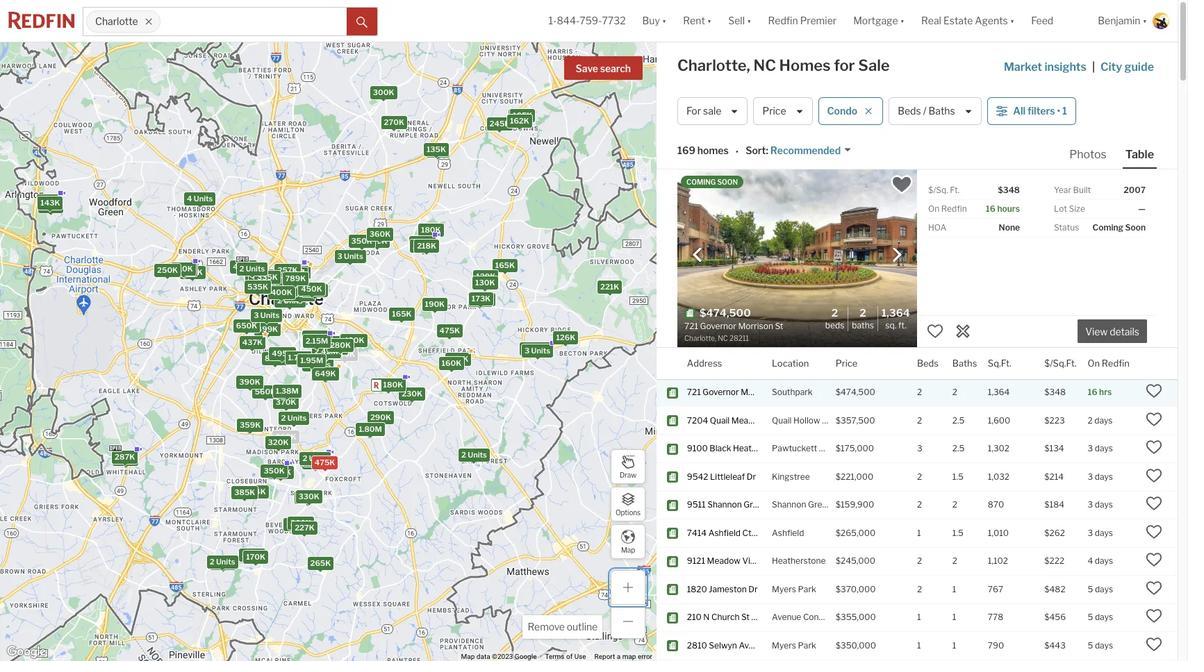 Task type: describe. For each thing, give the bounding box(es) containing it.
draw button
[[611, 450, 646, 485]]

0 horizontal spatial green
[[744, 500, 768, 510]]

778
[[988, 613, 1004, 623]]

for
[[834, 56, 855, 74]]

#1708
[[752, 613, 777, 623]]

0 vertical spatial 165k
[[513, 110, 532, 120]]

$265,000
[[836, 528, 876, 539]]

x-out this home image
[[955, 323, 972, 340]]

3 days for $134
[[1088, 444, 1114, 454]]

dr for 9542 littleleaf dr
[[747, 472, 756, 482]]

1-844-759-7732
[[549, 15, 626, 27]]

6 units
[[274, 280, 300, 290]]

3 days for $214
[[1088, 472, 1114, 482]]

2 vertical spatial 162k
[[471, 295, 490, 304]]

4 for 4 days
[[1088, 556, 1094, 567]]

pawtuckett on the green
[[772, 444, 872, 454]]

map region
[[0, 0, 787, 662]]

0 vertical spatial 299k
[[366, 236, 387, 245]]

7732
[[602, 15, 626, 27]]

1 vertical spatial meadow
[[707, 556, 741, 567]]

dr for 1820 jameston dr
[[749, 585, 758, 595]]

1 vertical spatial 300k
[[286, 520, 307, 529]]

9121 meadow vista rd link
[[687, 556, 775, 568]]

16 hrs
[[1088, 387, 1112, 398]]

0 vertical spatial 355k
[[304, 285, 325, 295]]

3 days for $184
[[1088, 500, 1114, 510]]

the
[[831, 444, 846, 454]]

0 horizontal spatial 340k
[[281, 265, 302, 275]]

360k
[[369, 229, 390, 239]]

490k
[[233, 261, 254, 271]]

725k
[[278, 274, 298, 284]]

days for $262
[[1095, 528, 1114, 539]]

address
[[687, 358, 723, 369]]

charlotte, nc homes for sale
[[678, 56, 890, 74]]

2.5 for 1,600
[[953, 416, 965, 426]]

market insights | city guide
[[1004, 60, 1155, 74]]

1 horizontal spatial redfin
[[942, 204, 967, 214]]

2007
[[1124, 185, 1146, 195]]

map button
[[611, 525, 646, 560]]

2810
[[687, 641, 707, 651]]

heath
[[733, 444, 757, 454]]

of
[[567, 653, 573, 661]]

0 vertical spatial 225k
[[413, 241, 433, 251]]

1 horizontal spatial 180k
[[421, 225, 441, 235]]

175k
[[41, 201, 60, 211]]

237k
[[448, 354, 468, 364]]

coming
[[1093, 222, 1124, 233]]

2.50m
[[314, 347, 339, 357]]

beds / baths
[[898, 105, 956, 117]]

favorite this home image for $223
[[1146, 411, 1163, 428]]

favorite button image
[[890, 173, 914, 197]]

$/sq. ft.
[[929, 185, 960, 195]]

163k
[[473, 295, 493, 304]]

210k
[[173, 264, 193, 273]]

|
[[1093, 60, 1096, 74]]

$245,000
[[836, 556, 876, 567]]

790
[[988, 641, 1005, 651]]

1 horizontal spatial 230k
[[402, 389, 422, 399]]

days for $223
[[1095, 416, 1113, 426]]

photo of 721 governor morrison st, charlotte, nc 28211 image
[[678, 170, 918, 348]]

359k
[[240, 420, 260, 430]]

real estate agents ▾
[[922, 15, 1015, 27]]

favorite this home image for $214
[[1146, 468, 1163, 484]]

1 horizontal spatial 160k
[[441, 359, 461, 368]]

721
[[687, 387, 701, 398]]

1 right $265,000 in the bottom right of the page
[[918, 528, 921, 539]]

map for map data ©2023 google
[[461, 653, 475, 661]]

unit for e
[[781, 500, 797, 510]]

9511 shannon green dr unit e link
[[687, 500, 804, 512]]

▾ for mortgage ▾
[[901, 15, 905, 27]]

days for $184
[[1095, 500, 1114, 510]]

$370,000
[[836, 585, 876, 595]]

9100 black heath cir unit b link
[[687, 444, 795, 455]]

1 horizontal spatial 300k
[[373, 87, 394, 97]]

205k
[[412, 238, 433, 248]]

2 myers from the top
[[772, 641, 797, 651]]

1 vertical spatial baths
[[852, 320, 874, 331]]

2.5 for 1,302
[[953, 444, 965, 454]]

1.5 for 1,032
[[953, 472, 964, 482]]

5 days for $482
[[1088, 585, 1114, 595]]

565k
[[274, 277, 295, 287]]

1 right $355,000
[[918, 613, 921, 623]]

city guide link
[[1101, 59, 1157, 76]]

$443
[[1045, 641, 1066, 651]]

276k
[[115, 454, 135, 464]]

favorite button checkbox
[[890, 173, 914, 197]]

2 park from the top
[[798, 641, 817, 651]]

b
[[789, 444, 795, 454]]

$357,500
[[836, 416, 876, 426]]

next button image
[[890, 248, 904, 262]]

789k
[[285, 274, 306, 283]]

5 for $456
[[1088, 613, 1094, 623]]

254k
[[245, 487, 266, 497]]

1 shannon from the left
[[708, 500, 742, 510]]

0 vertical spatial 162k
[[510, 116, 529, 125]]

1 vertical spatial 225k
[[241, 552, 261, 562]]

rent ▾
[[684, 15, 712, 27]]

280k
[[330, 340, 351, 350]]

rent ▾ button
[[684, 0, 712, 42]]

baths button
[[953, 348, 978, 379]]

1,302
[[988, 444, 1010, 454]]

governor
[[703, 387, 739, 398]]

:
[[766, 145, 769, 157]]

560k
[[255, 387, 276, 397]]

1.5 for 1,010
[[953, 528, 964, 539]]

1 vertical spatial 162k
[[477, 274, 496, 283]]

benjamin
[[1098, 15, 1141, 27]]

vista
[[743, 556, 763, 567]]

0 vertical spatial on
[[929, 204, 940, 214]]

2 inside "2 baths"
[[860, 307, 867, 320]]

500k
[[258, 272, 280, 282]]

2 beds
[[826, 307, 845, 331]]

1 horizontal spatial ft.
[[950, 185, 960, 195]]

450k
[[301, 284, 322, 294]]

littleleaf
[[710, 472, 745, 482]]

$214
[[1045, 472, 1064, 482]]

9542 littleleaf dr link
[[687, 472, 760, 483]]

250k
[[157, 265, 178, 275]]

outline
[[567, 621, 598, 633]]

0 horizontal spatial 299k
[[334, 349, 355, 359]]

details
[[1110, 326, 1140, 338]]

1 quail from the left
[[710, 416, 730, 426]]

redfin premier button
[[760, 0, 845, 42]]

ct
[[743, 528, 752, 539]]

1 left 790
[[953, 641, 957, 651]]

1,102
[[988, 556, 1009, 567]]

1 vertical spatial 355k
[[270, 468, 291, 477]]

remove condo image
[[865, 107, 873, 115]]

2810 selwyn ave #119 myers park
[[687, 641, 817, 651]]

estate
[[944, 15, 973, 27]]

1 vertical spatial price button
[[836, 348, 858, 379]]

2 horizontal spatial green
[[848, 444, 872, 454]]

3 days for $262
[[1088, 528, 1114, 539]]

all filters • 1 button
[[988, 97, 1077, 125]]

2.15m
[[305, 336, 328, 346]]

ft. inside 1,364 sq. ft.
[[899, 320, 907, 331]]

1 vertical spatial 165k
[[495, 261, 515, 270]]

church
[[712, 613, 740, 623]]

1 horizontal spatial 174k
[[470, 294, 489, 304]]

days for $456
[[1095, 613, 1114, 623]]

buy ▾ button
[[634, 0, 675, 42]]

remove charlotte image
[[145, 17, 153, 26]]

4 for 4 units
[[187, 194, 192, 203]]

721 governor morrison st link
[[687, 387, 786, 399]]

1 vertical spatial price
[[836, 358, 858, 369]]

5 ▾ from the left
[[1011, 15, 1015, 27]]

• for all filters • 1
[[1058, 105, 1061, 117]]

0 vertical spatial 160k
[[511, 110, 531, 120]]

0 vertical spatial meadow
[[732, 416, 765, 426]]

0 vertical spatial 475k
[[439, 325, 460, 335]]

st for church
[[742, 613, 750, 623]]

sq.
[[886, 320, 897, 331]]

save
[[576, 63, 598, 74]]

search
[[600, 63, 631, 74]]

beds for beds / baths
[[898, 105, 921, 117]]

2 quail from the left
[[772, 416, 792, 426]]

1 vertical spatial beds
[[826, 320, 845, 331]]

recommended button
[[769, 144, 852, 158]]

5 days for $443
[[1088, 641, 1114, 651]]

1,364 for 1,364
[[988, 387, 1010, 398]]

0 vertical spatial 370k
[[248, 275, 269, 285]]

sale
[[859, 56, 890, 74]]

charlotte,
[[678, 56, 751, 74]]

favorite this home image for $456
[[1146, 608, 1163, 625]]

145k
[[175, 265, 194, 274]]

649k
[[315, 369, 336, 379]]

5 days for $456
[[1088, 613, 1114, 623]]

real
[[922, 15, 942, 27]]

previous button image
[[691, 248, 705, 262]]

favorite this home image for $482
[[1146, 580, 1163, 597]]

coming soon
[[1093, 222, 1146, 233]]

favorite this home image for $443
[[1146, 637, 1163, 653]]

size
[[1069, 204, 1086, 214]]

2 ashfield from the left
[[772, 528, 805, 539]]



Task type: locate. For each thing, give the bounding box(es) containing it.
0 vertical spatial map
[[621, 546, 635, 554]]

1.80m
[[359, 424, 382, 434]]

days right $214
[[1095, 472, 1114, 482]]

4 ▾ from the left
[[901, 15, 905, 27]]

favorite this home image for $134
[[1146, 440, 1163, 456]]

1 5 from the top
[[1088, 585, 1094, 595]]

5 days right $456
[[1088, 613, 1114, 623]]

• inside button
[[1058, 105, 1061, 117]]

5 favorite this home image from the top
[[1146, 608, 1163, 625]]

meadow right '9121'
[[707, 556, 741, 567]]

1 inside button
[[1063, 105, 1068, 117]]

370k down 525k at the top left
[[248, 275, 269, 285]]

morrison
[[741, 387, 776, 398]]

dr left e
[[770, 500, 779, 510]]

green right e
[[808, 500, 832, 510]]

on inside button
[[1088, 358, 1100, 369]]

days right $184
[[1095, 500, 1114, 510]]

1 left 778
[[953, 613, 957, 623]]

• inside 169 homes •
[[736, 146, 739, 158]]

$348 up hours
[[998, 185, 1020, 195]]

260k
[[324, 343, 345, 353], [275, 432, 296, 442], [290, 518, 311, 528], [210, 557, 231, 567], [212, 558, 233, 568]]

1,364 up sq.
[[882, 307, 911, 320]]

shannon
[[708, 500, 742, 510], [772, 500, 807, 510]]

st right morrison
[[778, 387, 786, 398]]

market insights link
[[1004, 45, 1087, 76]]

map left the data
[[461, 653, 475, 661]]

all filters • 1
[[1014, 105, 1068, 117]]

redfin inside the "on redfin" button
[[1102, 358, 1130, 369]]

1 horizontal spatial 299k
[[366, 236, 387, 245]]

beds button
[[918, 348, 939, 379]]

1 horizontal spatial on
[[1088, 358, 1100, 369]]

0 horizontal spatial ashfield
[[709, 528, 741, 539]]

green
[[848, 444, 872, 454], [744, 500, 768, 510], [808, 500, 832, 510]]

759-
[[580, 15, 602, 27]]

on redfin down the $/sq. ft.
[[929, 204, 967, 214]]

0 horizontal spatial 160k
[[183, 267, 202, 277]]

1 horizontal spatial 225k
[[413, 241, 433, 251]]

9542
[[687, 472, 709, 482]]

2 horizontal spatial 160k
[[511, 110, 531, 120]]

save search button
[[564, 56, 643, 80]]

0 horizontal spatial 355k
[[270, 468, 291, 477]]

price button
[[754, 97, 813, 125], [836, 348, 858, 379]]

160k down 190k
[[441, 359, 461, 368]]

2 5 from the top
[[1088, 613, 1094, 623]]

0 horizontal spatial 350k
[[263, 466, 284, 476]]

3.69m
[[314, 346, 338, 356]]

126k
[[556, 333, 575, 343]]

beds left "2 baths" in the right top of the page
[[826, 320, 845, 331]]

st left #1708 at the bottom of the page
[[742, 613, 750, 623]]

1 2.5 from the top
[[953, 416, 965, 426]]

3 ▾ from the left
[[747, 15, 752, 27]]

▾ for sell ▾
[[747, 15, 752, 27]]

2 1.5 from the top
[[953, 528, 964, 539]]

ft. right $/sq. at the right
[[950, 185, 960, 195]]

days right $456
[[1095, 613, 1114, 623]]

0 vertical spatial unit
[[772, 444, 788, 454]]

1 park from the top
[[798, 585, 817, 595]]

shannon down 9542 littleleaf dr link at right
[[708, 500, 742, 510]]

charlotte
[[95, 16, 138, 27]]

227k
[[294, 523, 314, 533]]

1 vertical spatial ft.
[[899, 320, 907, 331]]

2 vertical spatial baths
[[953, 358, 978, 369]]

map inside button
[[621, 546, 635, 554]]

225k up 190k
[[413, 241, 433, 251]]

1 3 days from the top
[[1088, 444, 1114, 454]]

0 horizontal spatial 225k
[[241, 552, 261, 562]]

days down "hrs" at the right
[[1095, 416, 1113, 426]]

0 vertical spatial •
[[1058, 105, 1061, 117]]

16 left "hrs" at the right
[[1088, 387, 1098, 398]]

350k
[[351, 236, 372, 246], [263, 466, 284, 476]]

2 shannon from the left
[[772, 500, 807, 510]]

425k
[[305, 332, 326, 342]]

1.70m
[[288, 353, 311, 362]]

—
[[1139, 204, 1146, 214]]

days down '2 days'
[[1095, 444, 1114, 454]]

▾ for rent ▾
[[707, 15, 712, 27]]

1 horizontal spatial $348
[[1045, 387, 1066, 398]]

unit left e
[[781, 500, 797, 510]]

report a map error
[[595, 653, 653, 661]]

399k
[[306, 456, 327, 466]]

350k up 254k
[[263, 466, 284, 476]]

feed button
[[1023, 0, 1090, 42]]

None search field
[[161, 8, 347, 35]]

baths left sq.
[[852, 320, 874, 331]]

heading
[[685, 307, 798, 344]]

baths inside beds / baths button
[[929, 105, 956, 117]]

1 vertical spatial 1,364
[[988, 387, 1010, 398]]

315k
[[305, 454, 324, 464]]

favorite this home image for $222
[[1146, 552, 1163, 569]]

0 horizontal spatial ft.
[[899, 320, 907, 331]]

1 ▾ from the left
[[662, 15, 667, 27]]

price button up $474,500 at the right bottom of page
[[836, 348, 858, 379]]

▾ for buy ▾
[[662, 15, 667, 27]]

ashfield left ct
[[709, 528, 741, 539]]

1 vertical spatial 340k
[[304, 358, 325, 368]]

price button up :
[[754, 97, 813, 125]]

3 5 days from the top
[[1088, 641, 1114, 651]]

7204 quail meadow ln link
[[687, 416, 777, 427]]

$482
[[1045, 585, 1066, 595]]

myers down avenue
[[772, 641, 797, 651]]

google image
[[3, 644, 49, 662]]

map data ©2023 google
[[461, 653, 537, 661]]

beds
[[898, 105, 921, 117], [826, 320, 845, 331], [918, 358, 939, 369]]

299k down 430k
[[334, 349, 355, 359]]

180k up 209k on the left of page
[[421, 225, 441, 235]]

3 5 from the top
[[1088, 641, 1094, 651]]

2 5 days from the top
[[1088, 613, 1114, 623]]

buy ▾
[[643, 15, 667, 27]]

quail right 7204 on the right bottom of page
[[710, 416, 730, 426]]

0 horizontal spatial 174k
[[39, 196, 58, 205]]

130k
[[475, 277, 495, 287]]

3 days right $214
[[1088, 472, 1114, 482]]

beds for beds button
[[918, 358, 939, 369]]

remove outline button
[[523, 616, 603, 640]]

7204
[[687, 416, 708, 426]]

265k
[[310, 558, 331, 568]]

beds left /
[[898, 105, 921, 117]]

on redfin up "hrs" at the right
[[1088, 358, 1130, 369]]

view details link
[[1078, 318, 1148, 344]]

ashfield right #24
[[772, 528, 805, 539]]

1 vertical spatial 180k
[[383, 380, 403, 390]]

1 vertical spatial 299k
[[334, 349, 355, 359]]

0 vertical spatial myers
[[772, 585, 797, 595]]

1 left 767
[[953, 585, 957, 595]]

1 vertical spatial 2.5
[[953, 444, 965, 454]]

1 vertical spatial 475k
[[314, 458, 335, 467]]

2 2.5 from the top
[[953, 444, 965, 454]]

redfin inside redfin premier button
[[768, 15, 798, 27]]

st for morrison
[[778, 387, 786, 398]]

green up #24
[[744, 500, 768, 510]]

2 inside 2 beds
[[832, 307, 838, 320]]

1 vertical spatial $348
[[1045, 387, 1066, 398]]

0 vertical spatial park
[[798, 585, 817, 595]]

days right $222
[[1095, 556, 1114, 567]]

2 vertical spatial dr
[[749, 585, 758, 595]]

1 vertical spatial 5
[[1088, 613, 1094, 623]]

1 vertical spatial 4
[[1088, 556, 1094, 567]]

• right filters
[[1058, 105, 1061, 117]]

1 horizontal spatial 16
[[1088, 387, 1098, 398]]

340k
[[281, 265, 302, 275], [304, 358, 325, 368]]

baths down x-out this home image
[[953, 358, 978, 369]]

1 vertical spatial 16
[[1088, 387, 1098, 398]]

beds left baths button
[[918, 358, 939, 369]]

map for map
[[621, 546, 635, 554]]

3 favorite this home image from the top
[[1146, 524, 1163, 541]]

355k down 320k
[[270, 468, 291, 477]]

2 days from the top
[[1095, 444, 1114, 454]]

all
[[1014, 105, 1026, 117]]

1 horizontal spatial 475k
[[439, 325, 460, 335]]

• left sort
[[736, 146, 739, 158]]

5 days from the top
[[1095, 528, 1114, 539]]

6 ▾ from the left
[[1143, 15, 1148, 27]]

1 vertical spatial dr
[[770, 500, 779, 510]]

baths right /
[[929, 105, 956, 117]]

unit left b
[[772, 444, 788, 454]]

299k left 209k on the left of page
[[366, 236, 387, 245]]

0 horizontal spatial price button
[[754, 97, 813, 125]]

2 vertical spatial 165k
[[392, 309, 412, 319]]

1 horizontal spatial map
[[621, 546, 635, 554]]

favorite this home image
[[927, 323, 944, 340], [1146, 383, 1163, 400], [1146, 440, 1163, 456], [1146, 468, 1163, 484], [1146, 552, 1163, 569], [1146, 637, 1163, 653]]

rent
[[684, 15, 705, 27]]

9 days from the top
[[1095, 641, 1114, 651]]

0 horizontal spatial 180k
[[383, 380, 403, 390]]

0 vertical spatial 4
[[187, 194, 192, 203]]

beds / baths button
[[889, 97, 982, 125]]

0 horizontal spatial on
[[929, 204, 940, 214]]

5 days down 4 days
[[1088, 585, 1114, 595]]

0 horizontal spatial price
[[763, 105, 787, 117]]

days down 4 days
[[1095, 585, 1114, 595]]

1820
[[687, 585, 707, 595]]

300k up 270k
[[373, 87, 394, 97]]

$348 up $223
[[1045, 387, 1066, 398]]

0 vertical spatial $348
[[998, 185, 1020, 195]]

favorite this home image for $184
[[1146, 496, 1163, 513]]

3 days up 4 days
[[1088, 528, 1114, 539]]

#24
[[754, 528, 769, 539]]

redfin premier
[[768, 15, 837, 27]]

339k
[[239, 421, 260, 430]]

2 vertical spatial 5 days
[[1088, 641, 1114, 651]]

1,364 up 1,600
[[988, 387, 1010, 398]]

0 vertical spatial 1,364
[[882, 307, 911, 320]]

780k
[[317, 338, 338, 347]]

8 days from the top
[[1095, 613, 1114, 623]]

5 right $456
[[1088, 613, 1094, 623]]

4 days
[[1088, 556, 1114, 567]]

0 vertical spatial on redfin
[[929, 204, 967, 214]]

5 for $443
[[1088, 641, 1094, 651]]

baths
[[929, 105, 956, 117], [852, 320, 874, 331], [953, 358, 978, 369]]

2 vertical spatial 5
[[1088, 641, 1094, 651]]

days for $134
[[1095, 444, 1114, 454]]

quail
[[710, 416, 730, 426], [772, 416, 792, 426]]

370k
[[248, 275, 269, 285], [275, 398, 296, 407]]

buy
[[643, 15, 660, 27]]

dr right littleleaf
[[747, 472, 756, 482]]

3 3 days from the top
[[1088, 500, 1114, 510]]

400k
[[271, 287, 292, 297]]

0 vertical spatial 300k
[[373, 87, 394, 97]]

park down heatherstone
[[798, 585, 817, 595]]

7 days from the top
[[1095, 585, 1114, 595]]

park down avenue
[[798, 641, 817, 651]]

meadow left ln
[[732, 416, 765, 426]]

1 days from the top
[[1095, 416, 1113, 426]]

355k down 789k
[[304, 285, 325, 295]]

16 left hours
[[986, 204, 996, 214]]

2 ▾ from the left
[[707, 15, 712, 27]]

▾ right mortgage
[[901, 15, 905, 27]]

0 horizontal spatial st
[[742, 613, 750, 623]]

5 right '$443'
[[1088, 641, 1094, 651]]

1 vertical spatial 370k
[[275, 398, 296, 407]]

160k right the 250k
[[183, 267, 202, 277]]

unit for b
[[772, 444, 788, 454]]

1,032
[[988, 472, 1010, 482]]

1 vertical spatial •
[[736, 146, 739, 158]]

16 for 16 hours
[[986, 204, 996, 214]]

4 inside map "region"
[[187, 194, 192, 203]]

$223
[[1045, 416, 1065, 426]]

ave
[[739, 641, 754, 651]]

favorite this home image
[[1146, 411, 1163, 428], [1146, 496, 1163, 513], [1146, 524, 1163, 541], [1146, 580, 1163, 597], [1146, 608, 1163, 625]]

0 vertical spatial 5 days
[[1088, 585, 1114, 595]]

quail left hollow
[[772, 416, 792, 426]]

1 horizontal spatial ashfield
[[772, 528, 805, 539]]

1,600
[[988, 416, 1011, 426]]

1 horizontal spatial price button
[[836, 348, 858, 379]]

4 favorite this home image from the top
[[1146, 580, 1163, 597]]

st inside the 721 governor morrison st link
[[778, 387, 786, 398]]

820k
[[265, 353, 286, 363]]

2.5 left 1,600
[[953, 416, 965, 426]]

1 right filters
[[1063, 105, 1068, 117]]

1 horizontal spatial green
[[808, 500, 832, 510]]

price up :
[[763, 105, 787, 117]]

redfin down the $/sq. ft.
[[942, 204, 967, 214]]

1.5 left 1,032
[[953, 472, 964, 482]]

▾ right agents
[[1011, 15, 1015, 27]]

0 vertical spatial 5
[[1088, 585, 1094, 595]]

0 vertical spatial redfin
[[768, 15, 798, 27]]

257k
[[277, 265, 298, 275]]

1 vertical spatial 350k
[[263, 466, 284, 476]]

▾ right sell
[[747, 15, 752, 27]]

days for $482
[[1095, 585, 1114, 595]]

terms of use link
[[545, 653, 586, 661]]

favorite this home image for $348
[[1146, 383, 1163, 400]]

▾ left user photo
[[1143, 15, 1148, 27]]

2 favorite this home image from the top
[[1146, 496, 1163, 513]]

5 days right '$443'
[[1088, 641, 1114, 651]]

southpark
[[772, 387, 813, 398]]

submit search image
[[357, 16, 368, 28]]

1 ashfield from the left
[[709, 528, 741, 539]]

price inside button
[[763, 105, 787, 117]]

view
[[1086, 326, 1108, 338]]

/
[[924, 105, 927, 117]]

270k
[[384, 117, 404, 127]]

0 horizontal spatial $348
[[998, 185, 1020, 195]]

green right the
[[848, 444, 872, 454]]

4 days from the top
[[1095, 500, 1114, 510]]

0 horizontal spatial 300k
[[286, 520, 307, 529]]

$350,000
[[836, 641, 877, 651]]

view details
[[1086, 326, 1140, 338]]

3 days right $184
[[1088, 500, 1114, 510]]

2 horizontal spatial redfin
[[1102, 358, 1130, 369]]

6 days from the top
[[1095, 556, 1114, 567]]

0 vertical spatial 1.5
[[953, 472, 964, 482]]

3 days down '2 days'
[[1088, 444, 1114, 454]]

▾ for benjamin ▾
[[1143, 15, 1148, 27]]

225k down 385k in the bottom left of the page
[[241, 552, 261, 562]]

dr right jameston
[[749, 585, 758, 595]]

1 horizontal spatial on redfin
[[1088, 358, 1130, 369]]

0 horizontal spatial on redfin
[[929, 204, 967, 214]]

7414 ashfield ct #24 link
[[687, 528, 769, 540]]

160k right 245k
[[511, 110, 531, 120]]

1 vertical spatial on
[[1088, 358, 1100, 369]]

redfin
[[768, 15, 798, 27], [942, 204, 967, 214], [1102, 358, 1130, 369]]

ft. right sq.
[[899, 320, 907, 331]]

$/sq.ft. button
[[1045, 348, 1077, 379]]

favorite this home image for $262
[[1146, 524, 1163, 541]]

▾ right buy
[[662, 15, 667, 27]]

1 right $350,000
[[918, 641, 921, 651]]

1 1.5 from the top
[[953, 472, 964, 482]]

1,364 for 1,364 sq. ft.
[[882, 307, 911, 320]]

1 horizontal spatial •
[[1058, 105, 1061, 117]]

coming
[[687, 178, 716, 186]]

1 vertical spatial myers
[[772, 641, 797, 651]]

9511 shannon green dr unit e
[[687, 500, 804, 510]]

0 vertical spatial 350k
[[351, 236, 372, 246]]

beds inside beds / baths button
[[898, 105, 921, 117]]

cir
[[759, 444, 770, 454]]

1 vertical spatial 160k
[[183, 267, 202, 277]]

sort :
[[746, 145, 769, 157]]

selwyn
[[709, 641, 737, 651]]

300k down 310k
[[286, 520, 307, 529]]

0 vertical spatial baths
[[929, 105, 956, 117]]

1 horizontal spatial 340k
[[304, 358, 325, 368]]

370k down '1.38m' in the left bottom of the page
[[275, 398, 296, 407]]

days for $222
[[1095, 556, 1114, 567]]

2.5 left 1,302 on the bottom right
[[953, 444, 965, 454]]

estates
[[822, 416, 852, 426]]

16 for 16 hrs
[[1088, 387, 1098, 398]]

map down the options
[[621, 546, 635, 554]]

draw
[[620, 471, 637, 479]]

0 vertical spatial 2.5
[[953, 416, 965, 426]]

use
[[575, 653, 586, 661]]

0 horizontal spatial map
[[461, 653, 475, 661]]

1 favorite this home image from the top
[[1146, 411, 1163, 428]]

345k
[[305, 458, 326, 467]]

days right '$443'
[[1095, 641, 1114, 651]]

1 horizontal spatial price
[[836, 358, 858, 369]]

on redfin button
[[1088, 348, 1130, 379]]

3 days from the top
[[1095, 472, 1114, 482]]

0 horizontal spatial 475k
[[314, 458, 335, 467]]

2 vertical spatial beds
[[918, 358, 939, 369]]

5 down 4 days
[[1088, 585, 1094, 595]]

remove outline
[[528, 621, 598, 633]]

0 vertical spatial price
[[763, 105, 787, 117]]

days up 4 days
[[1095, 528, 1114, 539]]

location button
[[772, 348, 809, 379]]

0 horizontal spatial •
[[736, 146, 739, 158]]

0 vertical spatial 16
[[986, 204, 996, 214]]

1 myers from the top
[[772, 585, 797, 595]]

$222
[[1045, 556, 1065, 567]]

1 5 days from the top
[[1088, 585, 1114, 595]]

2 3 days from the top
[[1088, 472, 1114, 482]]

0 horizontal spatial shannon
[[708, 500, 742, 510]]

$456
[[1045, 613, 1066, 623]]

for sale
[[687, 105, 722, 117]]

days for $214
[[1095, 472, 1114, 482]]

390k
[[239, 377, 260, 387]]

4 3 days from the top
[[1088, 528, 1114, 539]]

1.5 left 1,010 at the bottom right of page
[[953, 528, 964, 539]]

price up $474,500 at the right bottom of page
[[836, 358, 858, 369]]

shannon down kingstree
[[772, 500, 807, 510]]

▾ right rent
[[707, 15, 712, 27]]

myers up avenue
[[772, 585, 797, 595]]

days for $443
[[1095, 641, 1114, 651]]

173k
[[471, 293, 491, 303]]

on up 16 hrs
[[1088, 358, 1100, 369]]

insights
[[1045, 60, 1087, 74]]

180k up 290k in the left of the page
[[383, 380, 403, 390]]

5 for $482
[[1088, 585, 1094, 595]]

0 vertical spatial ft.
[[950, 185, 960, 195]]

• for 169 homes •
[[736, 146, 739, 158]]

0 vertical spatial dr
[[747, 472, 756, 482]]

map
[[621, 546, 635, 554], [461, 653, 475, 661]]

table
[[1126, 148, 1155, 161]]

0 horizontal spatial 230k
[[378, 379, 399, 389]]

©2023
[[492, 653, 513, 661]]

heatherstone
[[772, 556, 826, 567]]

user photo image
[[1153, 13, 1170, 29]]



Task type: vqa. For each thing, say whether or not it's contained in the screenshot.
Markets
no



